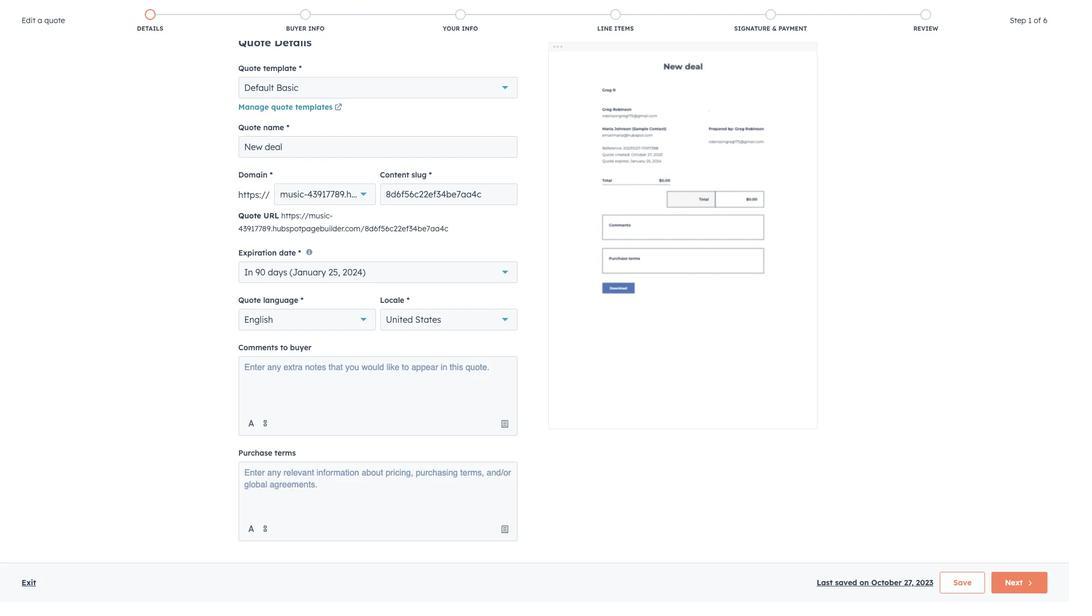 Task type: locate. For each thing, give the bounding box(es) containing it.
items for for
[[367, 244, 386, 253]]

1 horizontal spatial library
[[453, 265, 478, 275]]

customer.
[[523, 244, 557, 253]]

selling
[[471, 244, 493, 253]]

product right "from"
[[394, 291, 423, 301]]

the right about
[[406, 265, 418, 275]]

add for add line items for the products you're selling to your customer.
[[336, 244, 350, 253]]

the right for
[[400, 244, 412, 253]]

menu item
[[899, 27, 920, 44], [1001, 27, 1057, 44]]

hub
[[80, 8, 98, 18]]

has
[[176, 8, 191, 18]]

1 vertical spatial items
[[367, 244, 386, 253]]

the
[[400, 244, 412, 253], [406, 265, 418, 275]]

product down "products"
[[421, 265, 450, 275]]

to right the selling
[[496, 244, 503, 253]]

add for add line items to your deal
[[336, 220, 357, 233]]

you're
[[448, 244, 469, 253]]

1 vertical spatial line
[[352, 244, 365, 253]]

trial
[[156, 8, 174, 18]]

1 horizontal spatial menu item
[[1001, 27, 1057, 44]]

):
[[385, 166, 389, 176]]

your up add line items for the products you're selling to your customer.
[[430, 220, 455, 233]]

navigation
[[26, 84, 1044, 98]]

close image
[[1044, 9, 1052, 18]]

1 vertical spatial to
[[416, 220, 427, 233]]

1 vertical spatial product
[[394, 291, 423, 301]]

talk
[[343, 9, 355, 17]]

1 menu item from the left
[[899, 27, 920, 44]]

to right talk
[[357, 9, 363, 17]]

to
[[357, 9, 363, 17], [416, 220, 427, 233], [496, 244, 503, 253]]

line
[[360, 220, 380, 233], [352, 244, 365, 253], [540, 291, 553, 301]]

0 horizontal spatial to
[[357, 9, 363, 17]]

menu
[[840, 27, 1057, 44]]

questions
[[248, 8, 282, 18]]

product
[[421, 265, 450, 275], [394, 291, 423, 301]]

1 add from the top
[[336, 220, 357, 233]]

menu item left marketplaces popup button
[[899, 27, 920, 44]]

1 vertical spatial library
[[425, 291, 450, 301]]

your
[[430, 220, 455, 233], [505, 244, 521, 253]]

0 vertical spatial your
[[430, 220, 455, 233]]

create custom line item button
[[470, 285, 585, 307]]

line inside button
[[540, 291, 553, 301]]

sales
[[365, 9, 381, 17]]

0 vertical spatial add
[[336, 220, 357, 233]]

1 vertical spatial add
[[336, 244, 350, 253]]

0 horizontal spatial menu item
[[899, 27, 920, 44]]

(acv)
[[261, 166, 282, 176]]

0 vertical spatial line
[[360, 220, 380, 233]]

more
[[360, 265, 379, 275]]

library down you're
[[453, 265, 478, 275]]

acv ): $0.00
[[370, 166, 412, 176]]

0 horizontal spatial your
[[430, 220, 455, 233]]

professional
[[100, 8, 153, 18]]

select from product library button
[[336, 285, 464, 307]]

your marketing hub professional trial has ended. have questions or need help?
[[11, 8, 332, 18]]

menu item down close image
[[1001, 27, 1057, 44]]

from
[[374, 291, 392, 301]]

line for add line items to your deal
[[360, 220, 380, 233]]

marketplaces image
[[927, 32, 937, 41]]

add line items to your deal
[[336, 220, 482, 233]]

add
[[336, 220, 357, 233], [336, 244, 350, 253]]

or
[[284, 8, 291, 18]]

0 vertical spatial to
[[357, 9, 363, 17]]

library down learn more about the product library link
[[425, 291, 450, 301]]

to up "products"
[[416, 220, 427, 233]]

create custom line item
[[483, 291, 572, 301]]

0 vertical spatial items
[[383, 220, 412, 233]]

select from product library
[[349, 291, 450, 301]]

product inside button
[[394, 291, 423, 301]]

items up for
[[383, 220, 412, 233]]

1 vertical spatial the
[[406, 265, 418, 275]]

0 horizontal spatial library
[[425, 291, 450, 301]]

library
[[453, 265, 478, 275], [425, 291, 450, 301]]

1 vertical spatial your
[[505, 244, 521, 253]]

have
[[227, 8, 246, 18]]

items left for
[[367, 244, 386, 253]]

talk to sales
[[343, 9, 381, 17]]

2 vertical spatial line
[[540, 291, 553, 301]]

2 add from the top
[[336, 244, 350, 253]]

2 vertical spatial to
[[496, 244, 503, 253]]

0 vertical spatial the
[[400, 244, 412, 253]]

items
[[383, 220, 412, 233], [367, 244, 386, 253]]

for
[[388, 244, 398, 253]]

your left customer.
[[505, 244, 521, 253]]



Task type: describe. For each thing, give the bounding box(es) containing it.
acv
[[370, 166, 385, 176]]

select
[[349, 291, 372, 301]]

margin (acv)
[[234, 166, 282, 176]]

$0.00
[[392, 166, 412, 176]]

marketplaces button
[[921, 27, 943, 44]]

your
[[11, 8, 31, 18]]

about
[[382, 265, 404, 275]]

deal
[[458, 220, 482, 233]]

marketing
[[33, 8, 77, 18]]

custom
[[510, 291, 537, 301]]

learn more about the product library
[[336, 265, 478, 275]]

2 horizontal spatial to
[[496, 244, 503, 253]]

ended.
[[194, 8, 223, 18]]

learn more about the product library link
[[336, 265, 478, 275]]

1 horizontal spatial your
[[505, 244, 521, 253]]

2 menu item from the left
[[1001, 27, 1057, 44]]

need
[[294, 8, 311, 18]]

create
[[483, 291, 508, 301]]

library inside button
[[425, 291, 450, 301]]

line for add line items for the products you're selling to your customer.
[[352, 244, 365, 253]]

add line items for the products you're selling to your customer.
[[336, 244, 557, 253]]

products
[[414, 244, 446, 253]]

to inside button
[[357, 9, 363, 17]]

learn
[[336, 265, 358, 275]]

margin
[[234, 166, 259, 176]]

0 vertical spatial product
[[421, 265, 450, 275]]

item
[[555, 291, 572, 301]]

items for to
[[383, 220, 412, 233]]

help?
[[313, 8, 332, 18]]

0 vertical spatial library
[[453, 265, 478, 275]]

1 horizontal spatial to
[[416, 220, 427, 233]]

talk to sales button
[[336, 6, 388, 20]]



Task type: vqa. For each thing, say whether or not it's contained in the screenshot.
CARDS within System default cards can't be edited or deleted. Create a new card to customize your card's content.
no



